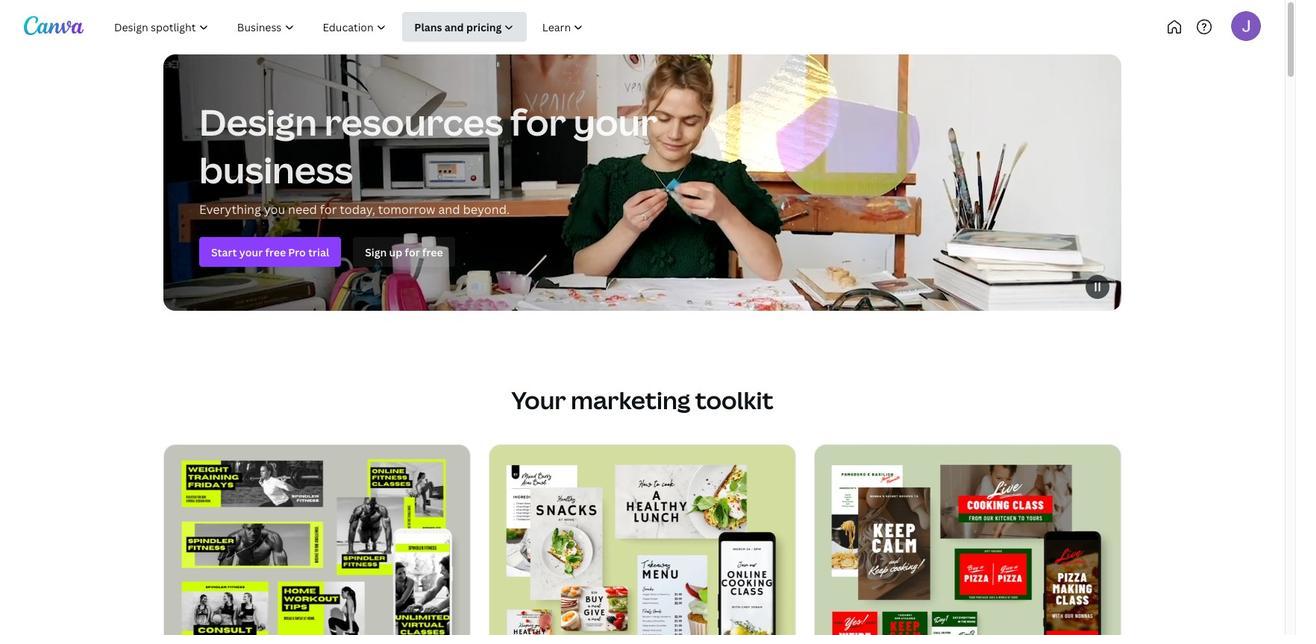 Task type: locate. For each thing, give the bounding box(es) containing it.
2 vertical spatial for
[[405, 245, 420, 259]]

1 free from the left
[[265, 245, 286, 259]]

free left pro
[[265, 245, 286, 259]]

1 horizontal spatial your
[[573, 98, 657, 146]]

1 horizontal spatial for
[[405, 245, 420, 259]]

your
[[573, 98, 657, 146], [239, 245, 263, 259]]

toolkit
[[695, 384, 774, 416]]

today,
[[340, 201, 375, 218]]

0 horizontal spatial free
[[265, 245, 286, 259]]

2 free from the left
[[422, 245, 443, 259]]

your
[[511, 384, 566, 416]]

gym toolkit thumb 2x image
[[164, 445, 470, 636]]

0 horizontal spatial for
[[320, 201, 337, 218]]

1 vertical spatial your
[[239, 245, 263, 259]]

0 vertical spatial for
[[510, 98, 566, 146]]

pro
[[288, 245, 306, 259]]

top level navigation element
[[101, 12, 647, 42]]

free right 'up'
[[422, 245, 443, 259]]

start
[[211, 245, 237, 259]]

marketing
[[571, 384, 690, 416]]

0 vertical spatial your
[[573, 98, 657, 146]]

sign up for free button
[[353, 237, 455, 267]]

sign up for free
[[365, 245, 443, 259]]

start your free pro trial button
[[199, 237, 341, 267]]

free
[[265, 245, 286, 259], [422, 245, 443, 259]]

your marketing toolkit
[[511, 384, 774, 416]]

you
[[264, 201, 285, 218]]

your inside design resources for your business everything you need for today, tomorrow and beyond.
[[573, 98, 657, 146]]

for
[[510, 98, 566, 146], [320, 201, 337, 218], [405, 245, 420, 259]]

design
[[199, 98, 317, 146]]

1 horizontal spatial free
[[422, 245, 443, 259]]

for inside sign up for free button
[[405, 245, 420, 259]]

and
[[438, 201, 460, 218]]

2 horizontal spatial for
[[510, 98, 566, 146]]

sign
[[365, 245, 387, 259]]

business
[[199, 146, 353, 194]]

0 horizontal spatial your
[[239, 245, 263, 259]]

1 vertical spatial for
[[320, 201, 337, 218]]

up
[[389, 245, 402, 259]]

tomorrow
[[378, 201, 435, 218]]

restaruant toolkit thumb 2x image
[[815, 445, 1121, 636]]



Task type: vqa. For each thing, say whether or not it's contained in the screenshot.
THE PRO
yes



Task type: describe. For each thing, give the bounding box(es) containing it.
everything
[[199, 201, 261, 218]]

trial
[[308, 245, 329, 259]]

start your free pro trial
[[211, 245, 329, 259]]

beyond.
[[463, 201, 510, 218]]

health food toolkit thumb 2x image
[[489, 445, 795, 636]]

resources
[[324, 98, 503, 146]]

for for resources
[[510, 98, 566, 146]]

for for up
[[405, 245, 420, 259]]

design resources for your business everything you need for today, tomorrow and beyond.
[[199, 98, 657, 218]]

your inside button
[[239, 245, 263, 259]]

need
[[288, 201, 317, 218]]



